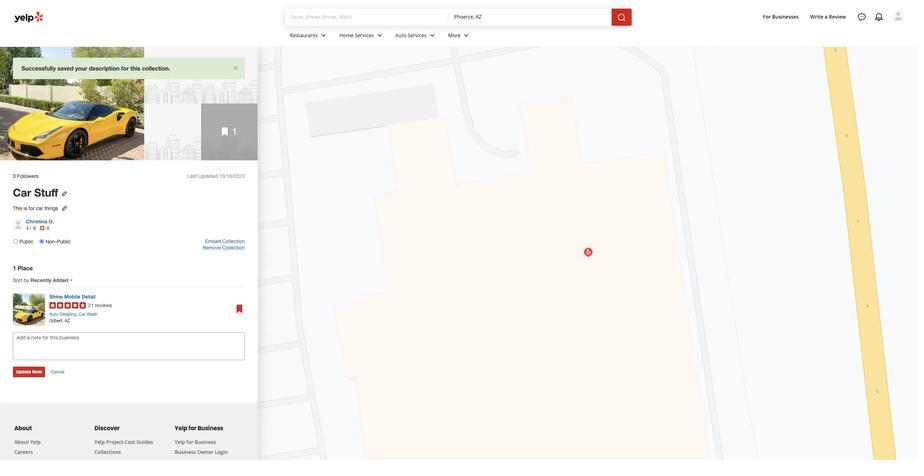 Task type: describe. For each thing, give the bounding box(es) containing it.
added
[[53, 277, 68, 283]]

shine
[[49, 294, 63, 300]]

last updated 10/16/2023
[[188, 173, 245, 179]]

yelp for business
[[175, 424, 223, 433]]

yelp for business link
[[175, 439, 216, 445]]

shine mobile detail link
[[49, 294, 96, 300]]

home services
[[340, 32, 374, 39]]

yelp project cost guides link
[[95, 439, 153, 445]]

this
[[13, 206, 22, 211]]

for businesses link
[[761, 10, 802, 23]]

about for about
[[14, 424, 32, 433]]

restaurants
[[290, 32, 318, 39]]

write a review
[[811, 13, 847, 20]]

cancel
[[51, 370, 64, 375]]

yelp inside about yelp careers
[[30, 439, 41, 445]]

car
[[36, 206, 43, 211]]

car stuff
[[13, 186, 58, 199]]

for businesses
[[764, 13, 800, 20]]

collection.
[[142, 65, 170, 72]]

this is for car things
[[13, 206, 58, 211]]

update
[[16, 369, 31, 375]]

is
[[24, 206, 27, 211]]

embed
[[205, 238, 221, 244]]

about yelp careers
[[14, 439, 41, 456]]

careers link
[[14, 449, 33, 456]]

for
[[764, 13, 772, 20]]

yelp project cost guides collections
[[95, 439, 153, 456]]

about for about yelp careers
[[14, 439, 29, 445]]

followers
[[17, 173, 39, 179]]

businesses
[[773, 13, 800, 20]]

21 reviews
[[88, 303, 112, 308]]

0 horizontal spatial 0
[[13, 173, 16, 179]]

wash
[[87, 312, 97, 317]]

for right is
[[29, 206, 35, 211]]

about yelp link
[[14, 439, 41, 445]]

0 followers
[[13, 173, 39, 179]]

discover
[[95, 424, 120, 433]]

sort
[[13, 277, 22, 283]]

5.0 star rating image
[[49, 302, 86, 309]]

,
[[76, 312, 78, 317]]

write
[[811, 13, 824, 20]]

christina o.
[[26, 218, 54, 225]]

successfully
[[21, 65, 56, 72]]

christina o. link
[[26, 218, 54, 225]]

×
[[233, 62, 239, 72]]

successfully saved your description for this collection.
[[21, 65, 170, 72]]

21
[[88, 303, 94, 308]]

2 collection from the top
[[223, 245, 245, 251]]

saved
[[57, 65, 74, 72]]

auto services
[[396, 32, 427, 39]]

1 place
[[13, 265, 33, 271]]

2 public from the left
[[57, 239, 71, 245]]

business for yelp for business business owner login
[[195, 439, 216, 445]]

24 chevron down v2 image for more
[[462, 31, 471, 40]]

2 horizontal spatial 0
[[47, 226, 49, 231]]

a
[[825, 13, 828, 20]]

address, neighborhood, city, state or zip text field
[[455, 13, 606, 20]]

map region
[[202, 32, 920, 460]]

o.
[[49, 218, 54, 225]]

login
[[215, 449, 228, 456]]

shine mobile detail
[[49, 294, 96, 300]]

updated
[[198, 173, 218, 179]]

owner
[[197, 449, 214, 456]]

cancel link
[[51, 369, 64, 375]]



Task type: locate. For each thing, give the bounding box(es) containing it.
collection up remove collection link
[[223, 238, 245, 244]]

1 horizontal spatial services
[[408, 32, 427, 39]]

auto detailing , car wash gilbert, az
[[49, 312, 97, 323]]

× link
[[233, 62, 239, 72]]

24 chevron down v2 image right more
[[462, 31, 471, 40]]

collections link
[[95, 449, 121, 456]]

24 chevron down v2 image for restaurants
[[320, 31, 328, 40]]

for left this
[[121, 65, 129, 72]]

about up careers link
[[14, 439, 29, 445]]

1 services from the left
[[355, 32, 374, 39]]

0 vertical spatial car
[[13, 186, 31, 199]]

2 about from the top
[[14, 439, 29, 445]]

embed collection remove collection
[[203, 238, 245, 251]]

2 horizontal spatial 24 chevron down v2 image
[[462, 31, 471, 40]]

1 vertical spatial collection
[[223, 245, 245, 251]]

1 horizontal spatial auto
[[396, 32, 407, 39]]

business
[[198, 424, 223, 433], [195, 439, 216, 445], [175, 449, 196, 456]]

collection down the embed collection link
[[223, 245, 245, 251]]

yelp for yelp project cost guides collections
[[95, 439, 105, 445]]

None radio
[[13, 239, 18, 244]]

about up about yelp link
[[14, 424, 32, 433]]

1 horizontal spatial 1
[[233, 127, 237, 137]]

  text field
[[455, 13, 606, 21]]

yelp up collections link on the bottom of page
[[95, 439, 105, 445]]

business up yelp for business link
[[198, 424, 223, 433]]

1 public from the left
[[19, 239, 33, 245]]

0 horizontal spatial public
[[19, 239, 33, 245]]

0 vertical spatial 1
[[233, 127, 237, 137]]

auto up gilbert, on the left of page
[[49, 312, 58, 317]]

1 horizontal spatial 0
[[33, 226, 36, 231]]

0 horizontal spatial auto
[[49, 312, 58, 317]]

24 chevron down v2 image right auto services
[[428, 31, 437, 40]]

24 chevron down v2 image inside auto services link
[[428, 31, 437, 40]]

for inside yelp for business business owner login
[[186, 439, 194, 445]]

guides
[[137, 439, 153, 445]]

by
[[24, 277, 29, 283]]

yelp inside yelp for business business owner login
[[175, 439, 185, 445]]

sort by recently added
[[13, 277, 68, 283]]

about inside about yelp careers
[[14, 439, 29, 445]]

detail
[[82, 294, 96, 300]]

recently
[[31, 277, 51, 283]]

stuff
[[34, 186, 58, 199]]

auto detailing link
[[49, 312, 76, 317]]

christina
[[26, 218, 47, 225]]

2 services from the left
[[408, 32, 427, 39]]

Add a note for this business text field
[[13, 332, 245, 360]]

messages image
[[858, 13, 867, 21], [858, 13, 867, 21]]

az
[[65, 318, 70, 323]]

yelp for yelp for business business owner login
[[175, 439, 185, 445]]

business down yelp for business link
[[175, 449, 196, 456]]

remove
[[203, 245, 221, 251]]

1 horizontal spatial 24 chevron down v2 image
[[428, 31, 437, 40]]

more
[[448, 32, 461, 39]]

cost
[[125, 439, 135, 445]]

business for yelp for business
[[198, 424, 223, 433]]

1 for 1
[[233, 127, 237, 137]]

tacos, cheap dinner, Max's text field
[[291, 13, 443, 20]]

non-public
[[46, 239, 71, 245]]

24 chevron down v2 image inside more link
[[462, 31, 471, 40]]

  text field
[[291, 13, 443, 21]]

1 collection from the top
[[223, 238, 245, 244]]

0 vertical spatial business
[[198, 424, 223, 433]]

0 left followers
[[13, 173, 16, 179]]

services for home services
[[355, 32, 374, 39]]

auto for auto detailing , car wash gilbert, az
[[49, 312, 58, 317]]

1 vertical spatial auto
[[49, 312, 58, 317]]

services for auto services
[[408, 32, 427, 39]]

24 chevron down v2 image
[[320, 31, 328, 40], [428, 31, 437, 40], [462, 31, 471, 40]]

yelp
[[175, 424, 187, 433], [30, 439, 41, 445], [95, 439, 105, 445], [175, 439, 185, 445]]

1 24 chevron down v2 image from the left
[[320, 31, 328, 40]]

0 vertical spatial christina o. image
[[893, 10, 906, 23]]

gilbert,
[[49, 318, 63, 323]]

auto right 24 chevron down v2 image
[[396, 32, 407, 39]]

1 vertical spatial 1
[[13, 265, 16, 271]]

3 24 chevron down v2 image from the left
[[462, 31, 471, 40]]

2 24 chevron down v2 image from the left
[[428, 31, 437, 40]]

0 down christina
[[33, 226, 36, 231]]

1 horizontal spatial christina o. image
[[893, 10, 906, 23]]

review
[[830, 13, 847, 20]]

0 vertical spatial collection
[[223, 238, 245, 244]]

careers
[[14, 449, 33, 456]]

last
[[188, 173, 197, 179]]

0 horizontal spatial christina o. image
[[13, 219, 24, 230]]

update note
[[16, 369, 42, 375]]

1 vertical spatial car
[[79, 312, 86, 317]]

description
[[89, 65, 120, 72]]

0 horizontal spatial 1
[[13, 265, 16, 271]]

car
[[13, 186, 31, 199], [79, 312, 86, 317]]

auto inside auto detailing , car wash gilbert, az
[[49, 312, 58, 317]]

write a review link
[[808, 10, 850, 23]]

1
[[233, 127, 237, 137], [13, 265, 16, 271]]

1 for 1 place
[[13, 265, 16, 271]]

1 about from the top
[[14, 424, 32, 433]]

about
[[14, 424, 32, 433], [14, 439, 29, 445]]

notifications image
[[875, 13, 884, 21], [875, 13, 884, 21]]

project
[[106, 439, 123, 445]]

update note button
[[13, 367, 45, 377]]

restaurants link
[[284, 26, 334, 47]]

business owner login link
[[175, 449, 228, 456]]

non-
[[46, 239, 57, 245]]

None radio
[[39, 239, 44, 244]]

car wash link
[[79, 312, 97, 317]]

0 horizontal spatial services
[[355, 32, 374, 39]]

this
[[130, 65, 140, 72]]

24 chevron down v2 image inside the restaurants link
[[320, 31, 328, 40]]

2 vertical spatial business
[[175, 449, 196, 456]]

yelp down yelp for business
[[175, 439, 185, 445]]

note
[[32, 369, 42, 375]]

detailing
[[60, 312, 76, 317]]

1 vertical spatial about
[[14, 439, 29, 445]]

1 horizontal spatial public
[[57, 239, 71, 245]]

shine mobile detail image
[[13, 294, 45, 326]]

search image
[[618, 13, 627, 22], [618, 13, 627, 22]]

home services link
[[334, 26, 390, 47]]

reviews
[[95, 303, 112, 308]]

0
[[13, 173, 16, 179], [33, 226, 36, 231], [47, 226, 49, 231]]

for up yelp for business link
[[189, 424, 197, 433]]

1 vertical spatial christina o. image
[[13, 219, 24, 230]]

10/16/2023
[[219, 173, 245, 179]]

0 horizontal spatial 24 chevron down v2 image
[[320, 31, 328, 40]]

yelp up yelp for business link
[[175, 424, 187, 433]]

christina o. image
[[893, 10, 906, 23], [13, 219, 24, 230]]

car up is
[[13, 186, 31, 199]]

for up the business owner login link
[[186, 439, 194, 445]]

0 vertical spatial about
[[14, 424, 32, 433]]

auto services link
[[390, 26, 443, 47]]

services
[[355, 32, 374, 39], [408, 32, 427, 39]]

1 vertical spatial business
[[195, 439, 216, 445]]

collections
[[95, 449, 121, 456]]

auto
[[396, 32, 407, 39], [49, 312, 58, 317]]

business up owner
[[195, 439, 216, 445]]

yelp up careers link
[[30, 439, 41, 445]]

0 horizontal spatial car
[[13, 186, 31, 199]]

24 chevron down v2 image
[[376, 31, 384, 40]]

embed collection link
[[205, 238, 245, 244]]

car inside auto detailing , car wash gilbert, az
[[79, 312, 86, 317]]

mobile
[[64, 294, 80, 300]]

things
[[44, 206, 58, 211]]

yelp for business business owner login
[[175, 439, 228, 456]]

0 vertical spatial auto
[[396, 32, 407, 39]]

home
[[340, 32, 354, 39]]

yelp inside yelp project cost guides collections
[[95, 439, 105, 445]]

remove collection link
[[203, 245, 245, 251]]

24 chevron down v2 image for auto services
[[428, 31, 437, 40]]

public
[[19, 239, 33, 245], [57, 239, 71, 245]]

1 horizontal spatial car
[[79, 312, 86, 317]]

auto for auto services
[[396, 32, 407, 39]]

more link
[[443, 26, 477, 47]]

car right , on the left bottom
[[79, 312, 86, 317]]

yelp for yelp for business
[[175, 424, 187, 433]]

your
[[75, 65, 87, 72]]

None search field
[[285, 9, 641, 26]]

0 down o.
[[47, 226, 49, 231]]

24 chevron down v2 image right restaurants
[[320, 31, 328, 40]]

place
[[18, 265, 33, 271]]

for
[[121, 65, 129, 72], [29, 206, 35, 211], [189, 424, 197, 433], [186, 439, 194, 445]]



Task type: vqa. For each thing, say whether or not it's contained in the screenshot.
'a' in the Find a Table 'LINK'
no



